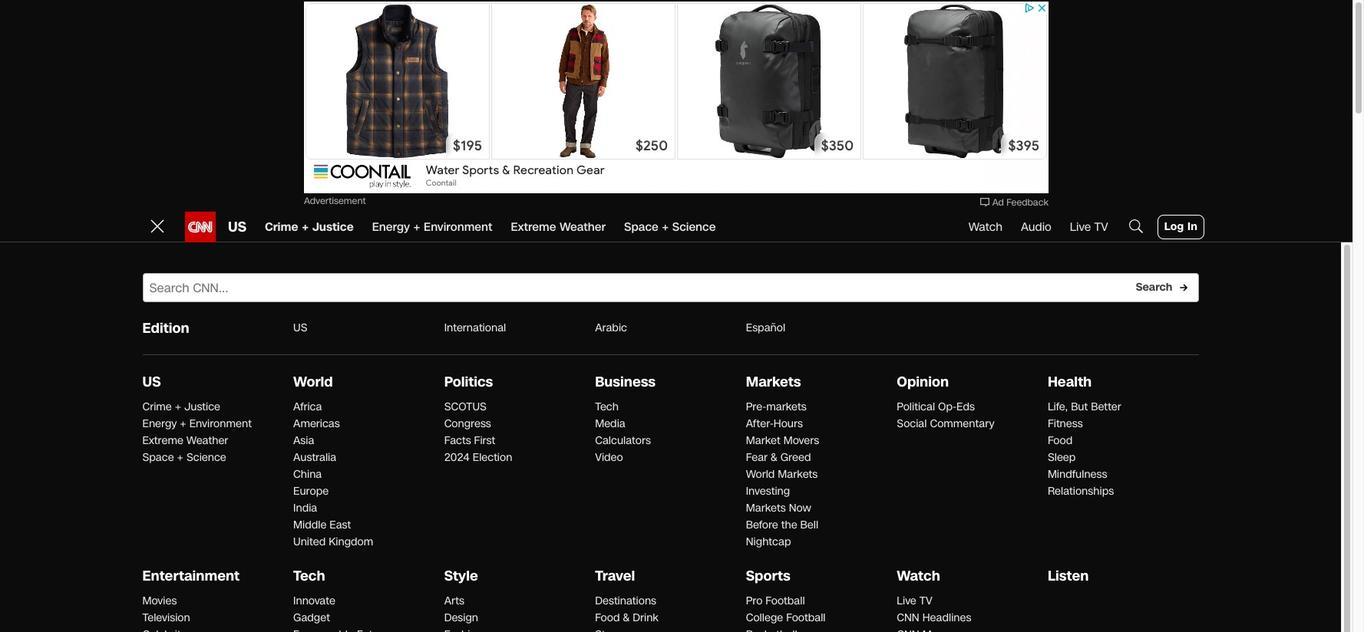 Task type: describe. For each thing, give the bounding box(es) containing it.
gadget link
[[293, 611, 330, 626]]

energy + environment
[[372, 220, 492, 235]]

1 horizontal spatial space
[[624, 220, 658, 235]]

0 vertical spatial advertisement element
[[304, 2, 1049, 193]]

cnn headlines link
[[897, 611, 971, 626]]

arabic link
[[595, 321, 627, 336]]

china
[[293, 468, 322, 482]]

world inside world africa americas asia australia china europe india middle east united kingdom
[[293, 372, 333, 392]]

africa
[[293, 400, 322, 415]]

life, but better link
[[1048, 400, 1121, 415]]

kingdom
[[329, 535, 373, 550]]

food & drink link
[[595, 611, 659, 626]]

media link
[[595, 417, 625, 431]]

edition
[[142, 319, 189, 339]]

fitness
[[1048, 417, 1083, 431]]

now
[[789, 501, 811, 516]]

justice for crime and justice
[[321, 276, 437, 320]]

nightcap link
[[746, 535, 791, 550]]

& inside destinations food & drink
[[623, 611, 630, 626]]

americas
[[293, 417, 340, 431]]

world link
[[293, 372, 333, 392]]

africa link
[[293, 400, 322, 415]]

1 horizontal spatial energy + environment link
[[372, 212, 492, 243]]

pro football link
[[746, 594, 805, 609]]

market
[[746, 434, 781, 448]]

headlines
[[923, 611, 971, 626]]

crime + justice
[[265, 220, 354, 235]]

movies link
[[142, 594, 177, 609]]

middle east link
[[293, 518, 351, 533]]

crime for crime + justice
[[265, 220, 298, 235]]

political
[[897, 400, 935, 415]]

arts design
[[444, 594, 478, 626]]

design link
[[444, 611, 478, 626]]

relationships
[[1048, 484, 1114, 499]]

world africa americas asia australia china europe india middle east united kingdom
[[293, 372, 373, 550]]

0 vertical spatial football
[[766, 594, 805, 609]]

1 vertical spatial markets
[[778, 468, 818, 482]]

business tech media calculators video
[[595, 372, 656, 465]]

log in
[[1164, 220, 1198, 234]]

extreme inside us crime + justice energy + environment extreme weather space + science
[[142, 434, 183, 448]]

opinion link
[[897, 372, 949, 392]]

food inside health life, but better fitness food sleep mindfulness relationships
[[1048, 434, 1073, 448]]

0 vertical spatial tech link
[[595, 400, 619, 415]]

social
[[897, 417, 927, 431]]

before the bell link
[[746, 518, 818, 533]]

arts link
[[444, 594, 464, 609]]

español
[[746, 321, 785, 335]]

video inside business tech media calculators video
[[595, 451, 623, 465]]

0 horizontal spatial energy + environment link
[[142, 417, 252, 431]]

environment inside us crime + justice energy + environment extreme weather space + science
[[189, 417, 252, 431]]

coretta
[[682, 512, 739, 534]]

justice inside us crime + justice energy + environment extreme weather space + science
[[184, 400, 220, 415]]

1 vertical spatial crime + justice link
[[142, 400, 220, 415]]

middle
[[293, 518, 327, 533]]

search icon image
[[1127, 217, 1145, 235]]

watch for leftmost watch link
[[897, 567, 940, 587]]

0 vertical spatial energy
[[372, 220, 410, 235]]

0 vertical spatial space + science link
[[624, 212, 716, 243]]

justice for crime + justice
[[312, 220, 354, 235]]

sleep
[[1048, 451, 1076, 465]]

markets
[[766, 400, 807, 415]]

business link
[[595, 372, 656, 392]]

entertainment
[[142, 567, 239, 587]]

sports
[[746, 567, 790, 587]]

2024 election link
[[444, 451, 512, 465]]

food link
[[1048, 434, 1073, 448]]

close menu icon image
[[148, 217, 167, 235]]

bell
[[800, 518, 818, 533]]

travel link
[[595, 567, 635, 587]]

marvel
[[682, 492, 733, 514]]

india
[[293, 501, 317, 516]]

response
[[757, 532, 826, 554]]

0 horizontal spatial live tv link
[[897, 594, 933, 609]]

actor
[[738, 492, 778, 514]]

español link
[[746, 321, 785, 336]]

tv for live tv cnn headlines
[[920, 594, 933, 609]]

us inside "link"
[[228, 217, 246, 237]]

ui arrow right thick image
[[1179, 283, 1188, 292]]

king-
[[789, 512, 828, 534]]

op-
[[938, 400, 957, 415]]

united kingdom link
[[293, 535, 373, 550]]

marvel actor says he wants a coretta scott king-type. hear her son's response link
[[682, 492, 934, 554]]

arabic
[[595, 321, 627, 335]]

says
[[783, 492, 816, 514]]

0 horizontal spatial space + science link
[[142, 451, 226, 465]]

scotus
[[444, 400, 487, 415]]

ad feedback
[[992, 197, 1049, 209]]

pre-
[[746, 400, 766, 415]]

first
[[474, 434, 495, 448]]

china link
[[293, 468, 322, 482]]

investing
[[746, 484, 790, 499]]

jonathan majors coretta scott king split vpx image
[[682, 345, 934, 487]]

live for live tv
[[1070, 220, 1091, 235]]

2 vertical spatial markets
[[746, 501, 786, 516]]

commentary
[[930, 417, 995, 431]]

1 vertical spatial football
[[786, 611, 826, 626]]

destinations food & drink
[[595, 594, 659, 626]]

0 vertical spatial markets
[[746, 372, 801, 392]]

opinion
[[897, 372, 949, 392]]

0 horizontal spatial tech
[[293, 567, 325, 587]]

sports link
[[746, 567, 790, 587]]

after-
[[746, 417, 774, 431]]

wants
[[845, 492, 891, 514]]

food inside destinations food & drink
[[595, 611, 620, 626]]

entertainment link
[[142, 567, 239, 587]]

europe link
[[293, 484, 329, 499]]

0 horizontal spatial watch link
[[897, 567, 940, 587]]

1 vertical spatial video
[[173, 616, 201, 629]]

2 horizontal spatial us link
[[293, 321, 307, 336]]

extreme weather
[[511, 220, 606, 235]]

facts
[[444, 434, 471, 448]]



Task type: locate. For each thing, give the bounding box(es) containing it.
1 vertical spatial science
[[187, 451, 226, 465]]

fear
[[746, 451, 768, 465]]

markets pre-markets after-hours market movers fear & greed world markets investing markets now before the bell nightcap
[[746, 372, 819, 550]]

markets now link
[[746, 501, 811, 516]]

media
[[595, 417, 625, 431]]

1 vertical spatial environment
[[189, 417, 252, 431]]

watch up live tv cnn headlines
[[897, 567, 940, 587]]

0 horizontal spatial &
[[623, 611, 630, 626]]

video down movies link
[[173, 616, 201, 629]]

1 vertical spatial &
[[623, 611, 630, 626]]

congress link
[[444, 417, 491, 431]]

1 vertical spatial space
[[142, 451, 174, 465]]

1 horizontal spatial extreme weather link
[[511, 212, 606, 243]]

1 horizontal spatial world
[[746, 468, 775, 482]]

live tv link left the search icon
[[1070, 220, 1108, 235]]

0 vertical spatial science
[[672, 220, 716, 235]]

but
[[1071, 400, 1088, 415]]

tv for live tv
[[1094, 220, 1108, 235]]

pro football college football
[[746, 594, 826, 626]]

exp tsr.todd.death.penalty.buffalo.racist.shooting_00014815.png image
[[682, 572, 934, 633]]

tech inside business tech media calculators video
[[595, 400, 619, 415]]

in
[[1188, 220, 1198, 234]]

2 vertical spatial us
[[142, 372, 161, 392]]

0 vertical spatial justice
[[312, 220, 354, 235]]

1 vertical spatial us
[[293, 321, 307, 335]]

watch for the top watch link
[[969, 220, 1003, 235]]

& down destinations link
[[623, 611, 630, 626]]

1 horizontal spatial video
[[595, 451, 623, 465]]

world inside markets pre-markets after-hours market movers fear & greed world markets investing markets now before the bell nightcap
[[746, 468, 775, 482]]

scott
[[744, 512, 784, 534]]

tech link up innovate on the left of page
[[293, 567, 325, 587]]

0 horizontal spatial tech link
[[293, 567, 325, 587]]

relationships link
[[1048, 484, 1114, 499]]

destinations link
[[595, 594, 656, 609]]

greed
[[781, 451, 811, 465]]

0 horizontal spatial us link
[[142, 372, 161, 392]]

listen
[[1048, 567, 1089, 587]]

1 vertical spatial space + science link
[[142, 451, 226, 465]]

1 horizontal spatial tech link
[[595, 400, 619, 415]]

0 horizontal spatial watch
[[897, 567, 940, 587]]

pre-markets link
[[746, 400, 807, 415]]

crime
[[265, 220, 298, 235], [148, 276, 242, 320], [142, 400, 172, 415]]

americas link
[[293, 417, 340, 431]]

us down edition
[[142, 372, 161, 392]]

us
[[228, 217, 246, 237], [293, 321, 307, 335], [142, 372, 161, 392]]

australia link
[[293, 451, 336, 465]]

& inside markets pre-markets after-hours market movers fear & greed world markets investing markets now before the bell nightcap
[[771, 451, 778, 465]]

0 vertical spatial extreme weather link
[[511, 212, 606, 243]]

1 vertical spatial justice
[[321, 276, 437, 320]]

0 vertical spatial energy + environment link
[[372, 212, 492, 243]]

travel
[[595, 567, 635, 587]]

0 vertical spatial crime
[[265, 220, 298, 235]]

1 vertical spatial energy
[[142, 417, 177, 431]]

movies television
[[142, 594, 190, 626]]

television
[[142, 611, 190, 626]]

0 vertical spatial tv
[[1094, 220, 1108, 235]]

0 horizontal spatial extreme weather link
[[142, 434, 228, 448]]

congress
[[444, 417, 491, 431]]

food
[[1048, 434, 1073, 448], [595, 611, 620, 626]]

& right fear on the bottom right of page
[[771, 451, 778, 465]]

pro
[[746, 594, 763, 609]]

us link down edition
[[142, 372, 161, 392]]

football down pro football link
[[786, 611, 826, 626]]

after-hours link
[[746, 417, 803, 431]]

live tv link
[[1070, 220, 1108, 235], [897, 594, 933, 609]]

1 horizontal spatial us
[[228, 217, 246, 237]]

investing link
[[746, 484, 790, 499]]

international
[[444, 321, 506, 335]]

1 horizontal spatial live tv link
[[1070, 220, 1108, 235]]

1 horizontal spatial science
[[672, 220, 716, 235]]

calculators
[[595, 434, 651, 448]]

0 horizontal spatial video
[[173, 616, 201, 629]]

and
[[252, 276, 311, 320]]

watch down ad
[[969, 220, 1003, 235]]

health
[[1048, 372, 1092, 392]]

innovate gadget
[[293, 594, 335, 626]]

log in link
[[1157, 215, 1205, 240]]

markets up pre-markets link
[[746, 372, 801, 392]]

canadian professional golfer adam hadwin, left, is stopped by a security guard while he tries to celebrates with nick taylor, of canada, after taylor won the canadian open golf tournament in toronto, sunday, june 11, 2023. (andrew lahodynskyj/the canadian press via ap) image
[[953, 565, 1205, 633]]

better
[[1091, 400, 1121, 415]]

he
[[821, 492, 840, 514]]

health link
[[1048, 372, 1092, 392]]

1 horizontal spatial energy
[[372, 220, 410, 235]]

0 horizontal spatial science
[[187, 451, 226, 465]]

1 vertical spatial us link
[[293, 321, 307, 336]]

1 horizontal spatial environment
[[424, 220, 492, 235]]

0 horizontal spatial weather
[[186, 434, 228, 448]]

us link down crime and justice
[[293, 321, 307, 336]]

live up cnn on the bottom right
[[897, 594, 917, 609]]

0 vertical spatial live tv link
[[1070, 220, 1108, 235]]

innovate
[[293, 594, 335, 609]]

0 vertical spatial extreme
[[511, 220, 556, 235]]

1 vertical spatial weather
[[186, 434, 228, 448]]

australia
[[293, 451, 336, 465]]

audio link
[[1021, 220, 1052, 235]]

0 vertical spatial space
[[624, 220, 658, 235]]

1 vertical spatial live tv link
[[897, 594, 933, 609]]

mindfulness
[[1048, 468, 1107, 482]]

0 vertical spatial watch link
[[969, 220, 1003, 235]]

1 vertical spatial extreme weather link
[[142, 434, 228, 448]]

us link right close menu icon
[[216, 212, 246, 243]]

Search search field
[[142, 273, 1199, 302]]

search button
[[1131, 276, 1199, 300]]

style link
[[444, 567, 478, 587]]

markets
[[746, 372, 801, 392], [778, 468, 818, 482], [746, 501, 786, 516]]

1 horizontal spatial extreme
[[511, 220, 556, 235]]

1 vertical spatial advertisement element
[[963, 345, 1194, 537]]

video down calculators link
[[595, 451, 623, 465]]

1 horizontal spatial us link
[[216, 212, 246, 243]]

0 horizontal spatial environment
[[189, 417, 252, 431]]

0 horizontal spatial energy
[[142, 417, 177, 431]]

0 vertical spatial &
[[771, 451, 778, 465]]

0 vertical spatial environment
[[424, 220, 492, 235]]

2 vertical spatial crime
[[142, 400, 172, 415]]

exp michigan school shooter mother areva martin intv 012803aseg2 cnni us_00013426.png image
[[148, 345, 664, 633]]

movers
[[784, 434, 819, 448]]

design
[[444, 611, 478, 626]]

marvel actor says he wants a coretta scott king-type. hear her son's response
[[682, 492, 907, 554]]

food up sleep link
[[1048, 434, 1073, 448]]

tech up media
[[595, 400, 619, 415]]

0 vertical spatial us link
[[216, 212, 246, 243]]

asia
[[293, 434, 314, 448]]

0 horizontal spatial extreme
[[142, 434, 183, 448]]

0 vertical spatial watch
[[969, 220, 1003, 235]]

mindfulness link
[[1048, 468, 1107, 482]]

politics link
[[444, 372, 493, 392]]

markets link
[[746, 372, 801, 392]]

crime for crime and justice
[[148, 276, 242, 320]]

united
[[293, 535, 326, 550]]

food down destinations link
[[595, 611, 620, 626]]

search
[[1136, 280, 1173, 295]]

2 vertical spatial us link
[[142, 372, 161, 392]]

weather inside us crime + justice energy + environment extreme weather space + science
[[186, 434, 228, 448]]

1 horizontal spatial space + science link
[[624, 212, 716, 243]]

1 vertical spatial tv
[[920, 594, 933, 609]]

college
[[746, 611, 783, 626]]

markets down investing link
[[746, 501, 786, 516]]

watch link up live tv cnn headlines
[[897, 567, 940, 587]]

watch link
[[969, 220, 1003, 235], [897, 567, 940, 587]]

space inside us crime + justice energy + environment extreme weather space + science
[[142, 451, 174, 465]]

tv inside live tv cnn headlines
[[920, 594, 933, 609]]

1 horizontal spatial tv
[[1094, 220, 1108, 235]]

hear
[[871, 512, 907, 534]]

0 vertical spatial weather
[[560, 220, 606, 235]]

1 vertical spatial world
[[746, 468, 775, 482]]

live inside live tv cnn headlines
[[897, 594, 917, 609]]

tv left the search icon
[[1094, 220, 1108, 235]]

0 horizontal spatial crime + justice link
[[142, 400, 220, 415]]

0 horizontal spatial world
[[293, 372, 333, 392]]

video
[[595, 451, 623, 465], [173, 616, 201, 629]]

0 vertical spatial tech
[[595, 400, 619, 415]]

1 horizontal spatial &
[[771, 451, 778, 465]]

world up africa
[[293, 372, 333, 392]]

0 horizontal spatial us
[[142, 372, 161, 392]]

fitness link
[[1048, 417, 1083, 431]]

world
[[293, 372, 333, 392], [746, 468, 775, 482]]

1 horizontal spatial watch
[[969, 220, 1003, 235]]

world down fear on the bottom right of page
[[746, 468, 775, 482]]

live right audio 'link'
[[1070, 220, 1091, 235]]

cnn
[[897, 611, 920, 626]]

tech link up media
[[595, 400, 619, 415]]

space + science
[[624, 220, 716, 235]]

1 vertical spatial food
[[595, 611, 620, 626]]

tv up cnn headlines link
[[920, 594, 933, 609]]

europe
[[293, 484, 329, 499]]

live tv link up cnn on the bottom right
[[897, 594, 933, 609]]

2 horizontal spatial us
[[293, 321, 307, 335]]

us down crime and justice
[[293, 321, 307, 335]]

the
[[781, 518, 797, 533]]

science inside us crime + justice energy + environment extreme weather space + science
[[187, 451, 226, 465]]

eds
[[957, 400, 975, 415]]

1 vertical spatial watch
[[897, 567, 940, 587]]

0 horizontal spatial space
[[142, 451, 174, 465]]

extreme
[[511, 220, 556, 235], [142, 434, 183, 448]]

0 vertical spatial us
[[228, 217, 246, 237]]

destinations
[[595, 594, 656, 609]]

social commentary link
[[897, 417, 995, 431]]

1 horizontal spatial live
[[1070, 220, 1091, 235]]

us crime + justice energy + environment extreme weather space + science
[[142, 372, 252, 465]]

us inside us crime + justice energy + environment extreme weather space + science
[[142, 372, 161, 392]]

crime and justice
[[148, 276, 437, 320]]

0 vertical spatial food
[[1048, 434, 1073, 448]]

scotus link
[[444, 400, 487, 415]]

1 horizontal spatial tech
[[595, 400, 619, 415]]

0 horizontal spatial tv
[[920, 594, 933, 609]]

crime inside us crime + justice energy + environment extreme weather space + science
[[142, 400, 172, 415]]

1 vertical spatial energy + environment link
[[142, 417, 252, 431]]

1 horizontal spatial weather
[[560, 220, 606, 235]]

live tv
[[1070, 220, 1108, 235]]

0 vertical spatial live
[[1070, 220, 1091, 235]]

markets down greed
[[778, 468, 818, 482]]

0 vertical spatial crime + justice link
[[265, 212, 354, 243]]

east
[[330, 518, 351, 533]]

us link
[[216, 212, 246, 243], [293, 321, 307, 336], [142, 372, 161, 392]]

type.
[[828, 512, 866, 534]]

us left crime + justice at the top left
[[228, 217, 246, 237]]

college football link
[[746, 611, 826, 626]]

live for live tv cnn headlines
[[897, 594, 917, 609]]

watch link down ad
[[969, 220, 1003, 235]]

energy inside us crime + justice energy + environment extreme weather space + science
[[142, 417, 177, 431]]

Search text field
[[142, 273, 1199, 302]]

football up college football 'link'
[[766, 594, 805, 609]]

2 vertical spatial justice
[[184, 400, 220, 415]]

politics
[[444, 372, 493, 392]]

1 horizontal spatial food
[[1048, 434, 1073, 448]]

space + science link
[[624, 212, 716, 243], [142, 451, 226, 465]]

nightcap
[[746, 535, 791, 550]]

live
[[1070, 220, 1091, 235], [897, 594, 917, 609]]

0 horizontal spatial food
[[595, 611, 620, 626]]

1 vertical spatial tech
[[293, 567, 325, 587]]

advertisement element
[[304, 2, 1049, 193], [963, 345, 1194, 537]]

international link
[[444, 321, 506, 336]]

0 vertical spatial video
[[595, 451, 623, 465]]

1 vertical spatial watch link
[[897, 567, 940, 587]]

tech up innovate on the left of page
[[293, 567, 325, 587]]

1 vertical spatial live
[[897, 594, 917, 609]]

asia link
[[293, 434, 314, 448]]

arts
[[444, 594, 464, 609]]

1 horizontal spatial crime + justice link
[[265, 212, 354, 243]]



Task type: vqa. For each thing, say whether or not it's contained in the screenshot.
the forward
no



